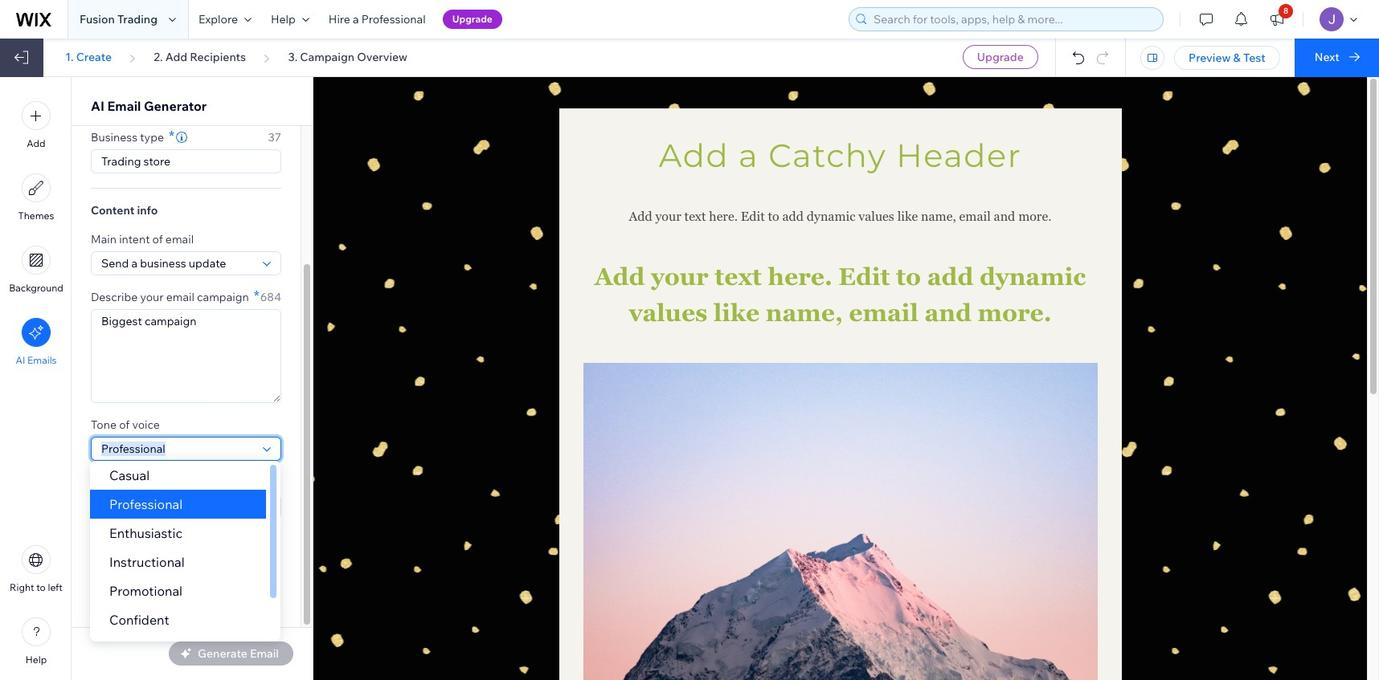 Task type: vqa. For each thing, say whether or not it's contained in the screenshot.
bottom app
no



Task type: describe. For each thing, give the bounding box(es) containing it.
1. create
[[65, 50, 112, 64]]

in
[[150, 584, 158, 596]]

images
[[119, 572, 152, 584]]

open ai link
[[91, 546, 128, 560]]

overview
[[357, 50, 407, 64]]

is
[[242, 547, 250, 559]]

Search for tools, apps, help & more... field
[[869, 8, 1158, 31]]

1 horizontal spatial here.
[[768, 263, 832, 291]]

preview
[[1189, 51, 1231, 65]]

content info
[[91, 203, 158, 218]]

1 horizontal spatial dynamic
[[980, 263, 1086, 291]]

1 vertical spatial add your text here. edit to add dynamic values like name, email and more.
[[594, 263, 1092, 327]]

tone of voice
[[91, 418, 160, 432]]

background
[[9, 282, 63, 294]]

next
[[1315, 50, 1340, 64]]

recipients
[[190, 50, 246, 64]]

campaign
[[300, 50, 354, 64]]

fusion
[[80, 12, 115, 27]]

the inside by continuing, you agree to both the open ai and unsplash terms
[[238, 534, 253, 546]]

trading
[[117, 12, 158, 27]]

wix
[[223, 547, 240, 559]]

1 horizontal spatial edit
[[838, 263, 890, 291]]

tone
[[91, 418, 117, 432]]

ai inside . wix is not liable for the results generated by open ai or the images sourced from unsplash, so please verify in advance your right to use the content.
[[271, 560, 280, 572]]

type
[[140, 130, 164, 145]]

a for catchy
[[739, 136, 759, 175]]

confident
[[109, 612, 169, 628]]

add button
[[22, 101, 51, 149]]

left
[[48, 582, 63, 594]]

3. campaign overview link
[[288, 50, 407, 64]]

results
[[149, 560, 179, 572]]

1 vertical spatial help
[[26, 654, 47, 666]]

right to left button
[[10, 546, 63, 594]]

1. create link
[[65, 50, 112, 64]]

1 horizontal spatial help
[[271, 12, 296, 27]]

or
[[91, 572, 100, 584]]

0 vertical spatial name,
[[921, 209, 956, 224]]

2. add recipients link
[[154, 50, 246, 64]]

voice
[[132, 418, 160, 432]]

preview & test button
[[1174, 46, 1280, 70]]

684
[[260, 290, 281, 305]]

ai up business
[[91, 98, 104, 114]]

1 vertical spatial like
[[714, 299, 760, 327]]

0 horizontal spatial values
[[629, 299, 708, 327]]

both
[[215, 534, 236, 546]]

not
[[252, 547, 267, 559]]

1 horizontal spatial *
[[254, 287, 260, 305]]

0 horizontal spatial edit
[[741, 209, 765, 224]]

your inside . wix is not liable for the results generated by open ai or the images sourced from unsplash, so please verify in advance your right to use the content.
[[200, 584, 220, 596]]

a for professional
[[353, 12, 359, 27]]

verify
[[123, 584, 148, 596]]

1 vertical spatial name,
[[766, 299, 843, 327]]

ai inside button
[[16, 354, 25, 366]]

1 horizontal spatial upgrade
[[977, 50, 1024, 64]]

your inside describe your email campaign * 684
[[140, 290, 164, 305]]

0 vertical spatial and
[[994, 209, 1015, 224]]

hire a professional
[[329, 12, 426, 27]]

info
[[137, 203, 158, 218]]

enthusiastic
[[109, 526, 182, 542]]

main
[[91, 232, 117, 247]]

explore
[[199, 12, 238, 27]]

informative
[[109, 641, 178, 657]]

unsplash terms link
[[149, 546, 219, 560]]

1 horizontal spatial upgrade button
[[963, 45, 1038, 69]]

themes
[[18, 210, 54, 222]]

length
[[122, 476, 156, 490]]

ai emails button
[[16, 318, 57, 366]]

unsplash,
[[216, 572, 260, 584]]

catchy
[[768, 136, 887, 175]]

advance
[[160, 584, 198, 596]]

to inside button
[[36, 582, 46, 594]]

generated
[[181, 560, 228, 572]]

terms
[[193, 547, 219, 559]]

next button
[[1295, 39, 1379, 77]]

0 vertical spatial email
[[107, 98, 141, 114]]

0 vertical spatial add
[[782, 209, 804, 224]]

.
[[219, 547, 221, 559]]

create
[[76, 50, 112, 64]]

1 vertical spatial more.
[[978, 299, 1052, 327]]

0 vertical spatial like
[[897, 209, 918, 224]]

generator
[[144, 98, 207, 114]]

8 button
[[1259, 0, 1295, 39]]

0 horizontal spatial here.
[[709, 209, 738, 224]]

ai emails
[[16, 354, 57, 366]]

instructional
[[109, 555, 185, 571]]

business
[[91, 130, 138, 145]]

3.
[[288, 50, 298, 64]]

hire a professional link
[[319, 0, 435, 39]]

describe your email campaign * 684
[[91, 287, 281, 305]]

open inside . wix is not liable for the results generated by open ai or the images sourced from unsplash, so please verify in advance your right to use the content.
[[243, 560, 269, 572]]

by continuing, you agree to both the open ai and unsplash terms
[[91, 534, 253, 559]]

2.
[[154, 50, 163, 64]]



Task type: locate. For each thing, give the bounding box(es) containing it.
list box
[[90, 461, 280, 664]]

content.
[[108, 596, 145, 608]]

edit
[[741, 209, 765, 224], [838, 263, 890, 291]]

1 vertical spatial add
[[927, 263, 973, 291]]

Describe your email campaign text field
[[92, 310, 280, 403]]

1 horizontal spatial and
[[925, 299, 972, 327]]

1 horizontal spatial text
[[715, 263, 762, 291]]

0 horizontal spatial help
[[26, 654, 47, 666]]

email
[[107, 98, 141, 114], [91, 476, 119, 490]]

1.
[[65, 50, 74, 64]]

professional inside option
[[109, 497, 183, 513]]

1 horizontal spatial name,
[[921, 209, 956, 224]]

right
[[10, 582, 34, 594]]

0 horizontal spatial like
[[714, 299, 760, 327]]

name,
[[921, 209, 956, 224], [766, 299, 843, 327]]

0 vertical spatial here.
[[709, 209, 738, 224]]

ai
[[91, 98, 104, 114], [16, 354, 25, 366], [118, 547, 128, 559], [271, 560, 280, 572]]

0 vertical spatial text
[[684, 209, 706, 224]]

the right or
[[102, 572, 117, 584]]

0 horizontal spatial of
[[119, 418, 130, 432]]

1 vertical spatial help button
[[22, 618, 51, 666]]

fusion trading
[[80, 12, 158, 27]]

for
[[117, 560, 130, 572]]

right
[[222, 584, 244, 596]]

0 horizontal spatial name,
[[766, 299, 843, 327]]

professional up overview
[[361, 12, 426, 27]]

. wix is not liable for the results generated by open ai or the images sourced from unsplash, so please verify in advance your right to use the content.
[[91, 547, 280, 608]]

open up the liable
[[91, 547, 116, 559]]

0 vertical spatial dynamic
[[807, 209, 855, 224]]

email length
[[91, 476, 156, 490]]

0 vertical spatial a
[[353, 12, 359, 27]]

more.
[[1018, 209, 1052, 224], [978, 299, 1052, 327]]

emails
[[27, 354, 57, 366]]

your
[[655, 209, 681, 224], [651, 263, 709, 291], [140, 290, 164, 305], [200, 584, 220, 596]]

0 horizontal spatial open
[[91, 547, 116, 559]]

help button down right to left on the bottom of page
[[22, 618, 51, 666]]

of right intent
[[152, 232, 163, 247]]

0 vertical spatial help button
[[261, 0, 319, 39]]

&
[[1233, 51, 1241, 65]]

help up 3.
[[271, 12, 296, 27]]

agree
[[176, 534, 201, 546]]

to inside . wix is not liable for the results generated by open ai or the images sourced from unsplash, so please verify in advance your right to use the content.
[[246, 584, 255, 596]]

professional
[[361, 12, 426, 27], [109, 497, 183, 513]]

you
[[157, 534, 173, 546]]

by
[[230, 560, 241, 572]]

0 vertical spatial edit
[[741, 209, 765, 224]]

from
[[193, 572, 214, 584]]

add inside button
[[27, 137, 46, 149]]

0 horizontal spatial dynamic
[[807, 209, 855, 224]]

None field
[[96, 252, 258, 275], [96, 438, 258, 460], [96, 496, 258, 518], [96, 252, 258, 275], [96, 438, 258, 460], [96, 496, 258, 518]]

1 vertical spatial of
[[119, 418, 130, 432]]

2 horizontal spatial and
[[994, 209, 1015, 224]]

themes button
[[18, 174, 54, 222]]

email inside describe your email campaign * 684
[[166, 290, 194, 305]]

1 vertical spatial values
[[629, 299, 708, 327]]

1 horizontal spatial values
[[859, 209, 894, 224]]

describe
[[91, 290, 138, 305]]

text
[[684, 209, 706, 224], [715, 263, 762, 291]]

content
[[91, 203, 134, 218]]

Business type field
[[96, 150, 276, 173]]

3. campaign overview
[[288, 50, 407, 64]]

1 horizontal spatial a
[[739, 136, 759, 175]]

hire
[[329, 12, 350, 27]]

sourced
[[154, 572, 191, 584]]

professional inside hire a professional link
[[361, 12, 426, 27]]

0 horizontal spatial *
[[169, 127, 175, 145]]

a left catchy
[[739, 136, 759, 175]]

help button up 3.
[[261, 0, 319, 39]]

1 horizontal spatial help button
[[261, 0, 319, 39]]

0 horizontal spatial add
[[782, 209, 804, 224]]

0 vertical spatial help
[[271, 12, 296, 27]]

*
[[169, 127, 175, 145], [254, 287, 260, 305]]

1 horizontal spatial add
[[927, 263, 973, 291]]

of
[[152, 232, 163, 247], [119, 418, 130, 432]]

campaign
[[197, 290, 249, 305]]

values
[[859, 209, 894, 224], [629, 299, 708, 327]]

and inside by continuing, you agree to both the open ai and unsplash terms
[[130, 547, 147, 559]]

help
[[271, 12, 296, 27], [26, 654, 47, 666]]

* left 684
[[254, 287, 260, 305]]

ai up use
[[271, 560, 280, 572]]

business type *
[[91, 127, 175, 145]]

37
[[268, 130, 281, 145]]

1 vertical spatial edit
[[838, 263, 890, 291]]

1 horizontal spatial of
[[152, 232, 163, 247]]

1 vertical spatial open
[[243, 560, 269, 572]]

test
[[1243, 51, 1266, 65]]

the down or
[[91, 596, 106, 608]]

0 horizontal spatial upgrade
[[452, 13, 493, 25]]

unsplash
[[149, 547, 191, 559]]

1 horizontal spatial professional
[[361, 12, 426, 27]]

please
[[91, 584, 120, 596]]

ai up 'for'
[[118, 547, 128, 559]]

promotional
[[109, 583, 182, 600]]

open inside by continuing, you agree to both the open ai and unsplash terms
[[91, 547, 116, 559]]

open down not
[[243, 560, 269, 572]]

0 horizontal spatial and
[[130, 547, 147, 559]]

casual
[[109, 468, 150, 484]]

1 vertical spatial upgrade
[[977, 50, 1024, 64]]

continuing,
[[105, 534, 155, 546]]

by
[[91, 534, 102, 546]]

0 vertical spatial values
[[859, 209, 894, 224]]

to inside by continuing, you agree to both the open ai and unsplash terms
[[204, 534, 213, 546]]

2 vertical spatial and
[[130, 547, 147, 559]]

dynamic
[[807, 209, 855, 224], [980, 263, 1086, 291]]

1 vertical spatial *
[[254, 287, 260, 305]]

0 horizontal spatial text
[[684, 209, 706, 224]]

0 vertical spatial *
[[169, 127, 175, 145]]

of right tone
[[119, 418, 130, 432]]

like
[[897, 209, 918, 224], [714, 299, 760, 327]]

1 vertical spatial and
[[925, 299, 972, 327]]

so
[[262, 572, 273, 584]]

0 vertical spatial upgrade
[[452, 13, 493, 25]]

header
[[896, 136, 1022, 175]]

list box containing casual
[[90, 461, 280, 664]]

0 horizontal spatial help button
[[22, 618, 51, 666]]

the up is
[[238, 534, 253, 546]]

email left length
[[91, 476, 119, 490]]

0 horizontal spatial upgrade button
[[443, 10, 502, 29]]

0 vertical spatial open
[[91, 547, 116, 559]]

email up business type *
[[107, 98, 141, 114]]

a right hire
[[353, 12, 359, 27]]

0 vertical spatial add your text here. edit to add dynamic values like name, email and more.
[[629, 209, 1052, 224]]

use
[[257, 584, 273, 596]]

1 vertical spatial email
[[91, 476, 119, 490]]

the right 'for'
[[132, 560, 147, 572]]

the
[[238, 534, 253, 546], [132, 560, 147, 572], [102, 572, 117, 584], [91, 596, 106, 608]]

help down right to left on the bottom of page
[[26, 654, 47, 666]]

add a catchy header
[[659, 136, 1022, 175]]

1 horizontal spatial open
[[243, 560, 269, 572]]

ai left emails
[[16, 354, 25, 366]]

1 vertical spatial text
[[715, 263, 762, 291]]

and
[[994, 209, 1015, 224], [925, 299, 972, 327], [130, 547, 147, 559]]

professional down length
[[109, 497, 183, 513]]

a
[[353, 12, 359, 27], [739, 136, 759, 175]]

professional option
[[90, 490, 266, 519]]

0 vertical spatial professional
[[361, 12, 426, 27]]

1 horizontal spatial like
[[897, 209, 918, 224]]

0 vertical spatial upgrade button
[[443, 10, 502, 29]]

8
[[1283, 6, 1288, 16]]

1 vertical spatial dynamic
[[980, 263, 1086, 291]]

1 vertical spatial here.
[[768, 263, 832, 291]]

liable
[[91, 560, 115, 572]]

right to left
[[10, 582, 63, 594]]

ai inside by continuing, you agree to both the open ai and unsplash terms
[[118, 547, 128, 559]]

ai email generator
[[91, 98, 207, 114]]

preview & test
[[1189, 51, 1266, 65]]

1 vertical spatial professional
[[109, 497, 183, 513]]

0 horizontal spatial professional
[[109, 497, 183, 513]]

0 vertical spatial more.
[[1018, 209, 1052, 224]]

main intent of email
[[91, 232, 194, 247]]

0 horizontal spatial a
[[353, 12, 359, 27]]

* right type on the left
[[169, 127, 175, 145]]

0 vertical spatial of
[[152, 232, 163, 247]]

add
[[782, 209, 804, 224], [927, 263, 973, 291]]

1 vertical spatial a
[[739, 136, 759, 175]]

2. add recipients
[[154, 50, 246, 64]]

1 vertical spatial upgrade button
[[963, 45, 1038, 69]]

intent
[[119, 232, 150, 247]]

background button
[[9, 246, 63, 294]]

to
[[768, 209, 779, 224], [896, 263, 921, 291], [204, 534, 213, 546], [36, 582, 46, 594], [246, 584, 255, 596]]

open
[[91, 547, 116, 559], [243, 560, 269, 572]]

add
[[165, 50, 187, 64], [659, 136, 729, 175], [27, 137, 46, 149], [629, 209, 652, 224], [594, 263, 645, 291]]



